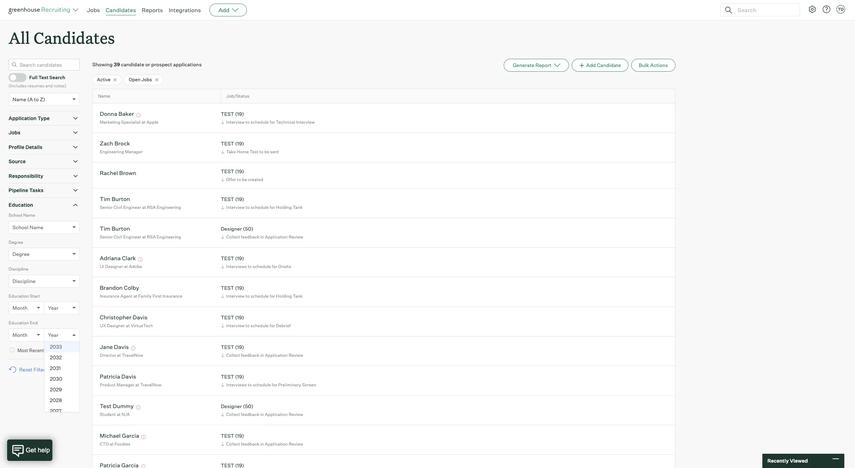 Task type: describe. For each thing, give the bounding box(es) containing it.
rsa for designer (50)
[[147, 234, 156, 239]]

agent
[[120, 293, 133, 299]]

0 vertical spatial discipline
[[9, 266, 28, 272]]

1 in from the top
[[260, 234, 264, 239]]

test for ui designer at adobe
[[221, 255, 234, 261]]

profile details
[[9, 144, 42, 150]]

davis for christopher
[[133, 314, 148, 321]]

designer inside christopher davis ux designer at virtuetech
[[107, 323, 125, 328]]

test inside test (19) offer to be created
[[221, 168, 234, 174]]

2031
[[50, 365, 61, 371]]

school name element
[[9, 212, 80, 239]]

brown
[[119, 169, 136, 177]]

(19) for marketing specialist at apple
[[235, 111, 244, 117]]

product
[[100, 382, 116, 387]]

1 vertical spatial degree
[[12, 251, 30, 257]]

director
[[100, 352, 116, 358]]

test (19) interview to schedule for debrief
[[221, 315, 291, 328]]

add for add
[[219, 6, 230, 14]]

to for ui designer at adobe
[[248, 264, 252, 269]]

reset
[[19, 366, 32, 373]]

schedule for patricia davis
[[253, 382, 271, 387]]

test for senior civil engineer at rsa engineering
[[221, 196, 234, 202]]

rachel brown link
[[100, 169, 136, 178]]

feedback for jane davis
[[241, 352, 259, 358]]

donna baker link
[[100, 110, 134, 118]]

donna baker has been in technical interview for more than 14 days image
[[135, 113, 142, 117]]

donna baker
[[100, 110, 134, 117]]

interviews to schedule for preliminary screen link
[[220, 381, 318, 388]]

candidate reports are now available! apply filters and select "view in app" element
[[504, 59, 569, 72]]

student
[[100, 412, 116, 417]]

collect feedback in application review link for jane davis
[[220, 352, 305, 359]]

family
[[138, 293, 152, 299]]

test for cto at foodies
[[221, 433, 234, 439]]

2032
[[50, 354, 62, 360]]

2029
[[50, 386, 62, 392]]

interview to schedule for technical interview link
[[220, 119, 317, 125]]

applications
[[173, 61, 202, 67]]

(a
[[27, 96, 33, 102]]

(19) for product manager at travelnow
[[235, 374, 244, 380]]

senior for designer (50)
[[100, 234, 113, 239]]

schedule inside test (19) interview to schedule for technical interview
[[251, 119, 269, 125]]

designer (50) collect feedback in application review for student at n/a
[[221, 403, 303, 417]]

2033 option
[[45, 341, 79, 352]]

virtuetech
[[131, 323, 153, 328]]

baker
[[119, 110, 134, 117]]

(50) for senior civil engineer at rsa engineering
[[243, 226, 253, 232]]

brandon
[[100, 284, 123, 291]]

collect feedback in application review link for test dummy
[[220, 411, 305, 418]]

tim for test
[[100, 195, 110, 203]]

tasks
[[29, 187, 44, 193]]

(19) for insurance agent at family first insurance
[[235, 285, 244, 291]]

tank for tim burton
[[293, 205, 303, 210]]

discipline element
[[9, 266, 80, 293]]

director at travelnow
[[100, 352, 143, 358]]

2 horizontal spatial jobs
[[142, 77, 152, 82]]

clark
[[122, 255, 136, 262]]

integrations
[[169, 6, 201, 14]]

Most Recent Education Only checkbox
[[10, 347, 15, 352]]

test dummy link
[[100, 403, 134, 411]]

candidate
[[121, 61, 144, 67]]

candidates link
[[106, 6, 136, 14]]

interview to schedule for holding tank link for burton
[[220, 204, 305, 211]]

configure image
[[808, 5, 817, 14]]

2 insurance from the left
[[163, 293, 182, 299]]

cto
[[100, 441, 109, 447]]

application for michael garcia
[[265, 441, 288, 447]]

home
[[237, 149, 249, 154]]

details
[[25, 144, 42, 150]]

test inside test (19) take home test to be sent
[[250, 149, 259, 154]]

collect for jane davis
[[226, 352, 240, 358]]

application type
[[9, 115, 50, 121]]

student at n/a
[[100, 412, 130, 417]]

generate
[[513, 62, 535, 68]]

brandon colby insurance agent at family first insurance
[[100, 284, 182, 299]]

reports link
[[142, 6, 163, 14]]

interviews for test (19) interviews to schedule for onsite
[[226, 264, 247, 269]]

1 vertical spatial school name
[[12, 224, 43, 230]]

adriana clark has been in onsite for more than 21 days image
[[137, 257, 144, 262]]

designer (50) collect feedback in application review for senior civil engineer at rsa engineering
[[221, 226, 303, 239]]

zach brock engineering manager
[[100, 140, 143, 154]]

education for education end
[[9, 320, 29, 325]]

start
[[30, 293, 40, 299]]

test dummy
[[100, 403, 134, 410]]

list box containing 2033
[[45, 341, 79, 416]]

source
[[9, 158, 26, 164]]

apple
[[147, 119, 158, 125]]

pipeline tasks
[[9, 187, 44, 193]]

add for add candidate
[[586, 62, 596, 68]]

showing 39 candidate or prospect applications
[[92, 61, 202, 67]]

td button
[[837, 5, 845, 14]]

td button
[[835, 4, 847, 15]]

adriana clark
[[100, 255, 136, 262]]

feedback for test dummy
[[241, 412, 259, 417]]

greenhouse recruiting image
[[9, 6, 73, 14]]

2032 option
[[45, 352, 79, 363]]

zach brock link
[[100, 140, 130, 148]]

engineer for test (19)
[[123, 205, 141, 210]]

first
[[153, 293, 162, 299]]

specialist
[[121, 119, 141, 125]]

report
[[536, 62, 552, 68]]

0 vertical spatial candidates
[[106, 6, 136, 14]]

preliminary
[[278, 382, 301, 387]]

1 feedback from the top
[[241, 234, 259, 239]]

full text search (includes resumes and notes)
[[9, 74, 66, 88]]

pipeline
[[9, 187, 28, 193]]

1 vertical spatial school
[[12, 224, 29, 230]]

holding for tim burton
[[276, 205, 292, 210]]

at inside brandon colby insurance agent at family first insurance
[[134, 293, 137, 299]]

tim for designer
[[100, 225, 110, 232]]

to for product manager at travelnow
[[248, 382, 252, 387]]

td
[[838, 7, 844, 12]]

at inside patricia davis product manager at travelnow
[[135, 382, 139, 387]]

schedule for christopher davis
[[251, 323, 269, 328]]

name up degree element
[[30, 224, 43, 230]]

civil for test (19)
[[114, 205, 122, 210]]

most
[[17, 347, 28, 353]]

schedule inside test (19) interviews to schedule for onsite
[[253, 264, 271, 269]]

bulk actions
[[639, 62, 668, 68]]

patricia
[[100, 373, 120, 380]]

created
[[248, 177, 263, 182]]

education for education start
[[9, 293, 29, 299]]

add candidate
[[586, 62, 621, 68]]

review for test dummy
[[289, 412, 303, 417]]

test (19) take home test to be sent
[[221, 141, 279, 154]]

test for engineering manager
[[221, 141, 234, 147]]

(19) for cto at foodies
[[235, 433, 244, 439]]

all
[[9, 27, 30, 48]]

engineer for designer (50)
[[123, 234, 141, 239]]

christopher davis link
[[100, 314, 148, 322]]

davis for jane
[[114, 343, 129, 351]]

at inside christopher davis ux designer at virtuetech
[[126, 323, 130, 328]]

jane davis link
[[100, 343, 129, 352]]

prospect
[[151, 61, 172, 67]]

ux
[[100, 323, 106, 328]]

marketing specialist at apple
[[100, 119, 158, 125]]

integrations link
[[169, 6, 201, 14]]

michael garcia has been in application review for more than 5 days image
[[140, 435, 147, 439]]

2030
[[50, 376, 62, 382]]

take home test to be sent link
[[220, 148, 281, 155]]

education up 2032
[[45, 347, 67, 353]]

(includes
[[9, 83, 27, 88]]

technical
[[276, 119, 295, 125]]

test (19) interview to schedule for holding tank for burton
[[221, 196, 303, 210]]

(19) inside test (19) offer to be created
[[235, 168, 244, 174]]

0 vertical spatial school name
[[9, 213, 35, 218]]

name left (a
[[12, 96, 26, 102]]

ui
[[100, 264, 104, 269]]

1 collect from the top
[[226, 234, 240, 239]]

open jobs
[[129, 77, 152, 82]]

michael garcia
[[100, 432, 139, 439]]

manager for brock
[[125, 149, 143, 154]]

Search candidates field
[[9, 59, 80, 71]]

debrief
[[276, 323, 291, 328]]

offer
[[226, 177, 236, 182]]

39
[[114, 61, 120, 67]]

dummy
[[113, 403, 134, 410]]

schedule for brandon colby
[[251, 293, 269, 299]]

notes)
[[54, 83, 66, 88]]

generate report button
[[504, 59, 569, 72]]

name down pipeline tasks
[[23, 213, 35, 218]]

year for education end
[[48, 332, 59, 338]]

test for director at travelnow
[[221, 344, 234, 350]]

holding for brandon colby
[[276, 293, 292, 299]]



Task type: locate. For each thing, give the bounding box(es) containing it.
2 test from the top
[[221, 141, 234, 147]]

test (19) interviews to schedule for preliminary screen
[[221, 374, 316, 387]]

0 horizontal spatial add
[[219, 6, 230, 14]]

for for christopher davis
[[270, 323, 275, 328]]

0 vertical spatial interviews
[[226, 264, 247, 269]]

tim up adriana
[[100, 225, 110, 232]]

0 vertical spatial designer (50) collect feedback in application review
[[221, 226, 303, 239]]

full
[[29, 74, 37, 80]]

application for test dummy
[[265, 412, 288, 417]]

1 insurance from the left
[[100, 293, 120, 299]]

test for insurance agent at family first insurance
[[221, 285, 234, 291]]

to for ux designer at virtuetech
[[246, 323, 250, 328]]

3 feedback from the top
[[241, 412, 259, 417]]

2 vertical spatial jobs
[[9, 129, 20, 136]]

to inside test (19) take home test to be sent
[[259, 149, 264, 154]]

4 (19) from the top
[[235, 196, 244, 202]]

(19) for director at travelnow
[[235, 344, 244, 350]]

1 tim burton senior civil engineer at rsa engineering from the top
[[100, 195, 181, 210]]

name (a to z) option
[[12, 96, 45, 102]]

1 test (19) collect feedback in application review from the top
[[221, 344, 303, 358]]

brandon colby link
[[100, 284, 139, 292]]

schedule left "technical"
[[251, 119, 269, 125]]

education end
[[9, 320, 38, 325]]

manager for davis
[[117, 382, 134, 387]]

1 senior from the top
[[100, 205, 113, 210]]

degree element
[[9, 239, 80, 266]]

education for education
[[9, 202, 33, 208]]

1 tim from the top
[[100, 195, 110, 203]]

for
[[270, 119, 275, 125], [270, 205, 275, 210], [272, 264, 277, 269], [270, 293, 275, 299], [270, 323, 275, 328], [272, 382, 277, 387]]

schedule left preliminary
[[253, 382, 271, 387]]

1 designer (50) collect feedback in application review from the top
[[221, 226, 303, 239]]

1 tim burton link from the top
[[100, 195, 130, 204]]

0 vertical spatial tim burton link
[[100, 195, 130, 204]]

sent
[[270, 149, 279, 154]]

civil up adriana clark
[[114, 234, 122, 239]]

1 holding from the top
[[276, 205, 292, 210]]

rachel
[[100, 169, 118, 177]]

(19) inside test (19) interview to schedule for debrief
[[235, 315, 244, 321]]

foodies
[[115, 441, 130, 447]]

3 (19) from the top
[[235, 168, 244, 174]]

in for jane davis
[[260, 352, 264, 358]]

2 interviews from the top
[[226, 382, 247, 387]]

interview to schedule for holding tank link up test (19) interview to schedule for debrief
[[220, 293, 305, 299]]

engineering for test (19)
[[157, 205, 181, 210]]

test right home
[[250, 149, 259, 154]]

(50)
[[243, 226, 253, 232], [243, 403, 253, 409]]

filters
[[33, 366, 48, 373]]

1 horizontal spatial be
[[264, 149, 269, 154]]

4 test from the top
[[221, 196, 234, 202]]

0 vertical spatial degree
[[9, 239, 23, 245]]

2031 option
[[45, 363, 79, 373]]

degree down school name element
[[9, 239, 23, 245]]

jobs left candidates link
[[87, 6, 100, 14]]

education start
[[9, 293, 40, 299]]

insurance right the first
[[163, 293, 182, 299]]

0 vertical spatial engineer
[[123, 205, 141, 210]]

feedback
[[241, 234, 259, 239], [241, 352, 259, 358], [241, 412, 259, 417], [241, 441, 259, 447]]

year up 2033
[[48, 332, 59, 338]]

manager inside patricia davis product manager at travelnow
[[117, 382, 134, 387]]

be left created at the left top of the page
[[242, 177, 247, 182]]

0 vertical spatial add
[[219, 6, 230, 14]]

tank for brandon colby
[[293, 293, 303, 299]]

resumes
[[28, 83, 44, 88]]

test inside test (19) interviews to schedule for preliminary screen
[[221, 374, 234, 380]]

jobs up the profile
[[9, 129, 20, 136]]

1 vertical spatial test (19) collect feedback in application review
[[221, 433, 303, 447]]

0 vertical spatial tim burton senior civil engineer at rsa engineering
[[100, 195, 181, 210]]

3 collect feedback in application review link from the top
[[220, 411, 305, 418]]

0 vertical spatial civil
[[114, 205, 122, 210]]

3 in from the top
[[260, 412, 264, 417]]

tim burton link
[[100, 195, 130, 204], [100, 225, 130, 233]]

1 rsa from the top
[[147, 205, 156, 210]]

add candidate link
[[572, 59, 629, 72]]

2 holding from the top
[[276, 293, 292, 299]]

test inside test (19) interviews to schedule for onsite
[[221, 255, 234, 261]]

burton for designer
[[112, 225, 130, 232]]

tim burton link down rachel brown link
[[100, 195, 130, 204]]

tim burton link up adriana clark
[[100, 225, 130, 233]]

interview to schedule for holding tank link for colby
[[220, 293, 305, 299]]

engineering for designer (50)
[[157, 234, 181, 239]]

zach
[[100, 140, 113, 147]]

1 horizontal spatial insurance
[[163, 293, 182, 299]]

1 vertical spatial jobs
[[142, 77, 152, 82]]

engineering inside "zach brock engineering manager"
[[100, 149, 124, 154]]

in for michael garcia
[[260, 441, 264, 447]]

1 horizontal spatial jobs
[[87, 6, 100, 14]]

0 vertical spatial rsa
[[147, 205, 156, 210]]

0 vertical spatial month
[[12, 305, 28, 311]]

candidate
[[597, 62, 621, 68]]

degree up discipline element
[[12, 251, 30, 257]]

0 vertical spatial holding
[[276, 205, 292, 210]]

schedule inside test (19) interview to schedule for debrief
[[251, 323, 269, 328]]

2 year from the top
[[48, 332, 59, 338]]

engineer down brown
[[123, 205, 141, 210]]

engineer up clark
[[123, 234, 141, 239]]

test (19) interview to schedule for holding tank for colby
[[221, 285, 303, 299]]

interviews to schedule for onsite link
[[220, 263, 293, 270]]

or
[[145, 61, 150, 67]]

rsa for test (19)
[[147, 205, 156, 210]]

None field
[[48, 329, 50, 341]]

name down active
[[98, 93, 110, 99]]

1 vertical spatial month
[[12, 332, 28, 338]]

application for jane davis
[[265, 352, 288, 358]]

collect
[[226, 234, 240, 239], [226, 352, 240, 358], [226, 412, 240, 417], [226, 441, 240, 447]]

1 vertical spatial year
[[48, 332, 59, 338]]

add inside popup button
[[219, 6, 230, 14]]

1 vertical spatial candidates
[[34, 27, 115, 48]]

for for brandon colby
[[270, 293, 275, 299]]

most recent education only
[[17, 347, 77, 353]]

5 (19) from the top
[[235, 255, 244, 261]]

2028 option
[[45, 395, 79, 406]]

collect for michael garcia
[[226, 441, 240, 447]]

(19) inside test (19) interviews to schedule for preliminary screen
[[235, 374, 244, 380]]

be left sent
[[264, 149, 269, 154]]

test up student
[[100, 403, 111, 410]]

civil for designer (50)
[[114, 234, 122, 239]]

davis up virtuetech
[[133, 314, 148, 321]]

patricia davis link
[[100, 373, 136, 381]]

reset filters
[[19, 366, 48, 373]]

travelnow up test dummy has been in application review for more than 5 days icon
[[140, 382, 162, 387]]

1 tank from the top
[[293, 205, 303, 210]]

davis for patricia
[[121, 373, 136, 380]]

review for jane davis
[[289, 352, 303, 358]]

4 collect from the top
[[226, 441, 240, 447]]

1 interviews from the top
[[226, 264, 247, 269]]

2 test (19) interview to schedule for holding tank from the top
[[221, 285, 303, 299]]

engineer
[[123, 205, 141, 210], [123, 234, 141, 239]]

month for end
[[12, 332, 28, 338]]

schedule for tim burton
[[251, 205, 269, 210]]

interview to schedule for holding tank link down created at the left top of the page
[[220, 204, 305, 211]]

(19)
[[235, 111, 244, 117], [235, 141, 244, 147], [235, 168, 244, 174], [235, 196, 244, 202], [235, 255, 244, 261], [235, 285, 244, 291], [235, 315, 244, 321], [235, 344, 244, 350], [235, 374, 244, 380], [235, 433, 244, 439]]

1 vertical spatial senior
[[100, 234, 113, 239]]

1 vertical spatial burton
[[112, 225, 130, 232]]

christopher
[[100, 314, 131, 321]]

month down education end
[[12, 332, 28, 338]]

(19) for senior civil engineer at rsa engineering
[[235, 196, 244, 202]]

showing
[[92, 61, 113, 67]]

0 horizontal spatial be
[[242, 177, 247, 182]]

(19) inside test (19) take home test to be sent
[[235, 141, 244, 147]]

jobs right open
[[142, 77, 152, 82]]

2 (50) from the top
[[243, 403, 253, 409]]

test (19) interview to schedule for holding tank
[[221, 196, 303, 210], [221, 285, 303, 299]]

to for senior civil engineer at rsa engineering
[[246, 205, 250, 210]]

0 vertical spatial tim
[[100, 195, 110, 203]]

2 tim from the top
[[100, 225, 110, 232]]

0 vertical spatial burton
[[112, 195, 130, 203]]

add
[[219, 6, 230, 14], [586, 62, 596, 68]]

review for michael garcia
[[289, 441, 303, 447]]

1 horizontal spatial test
[[250, 149, 259, 154]]

6 (19) from the top
[[235, 285, 244, 291]]

generate report
[[513, 62, 552, 68]]

interviews for test (19) interviews to schedule for preliminary screen
[[226, 382, 247, 387]]

1 vertical spatial designer (50) collect feedback in application review
[[221, 403, 303, 417]]

collect feedback in application review link
[[220, 233, 305, 240], [220, 352, 305, 359], [220, 411, 305, 418], [220, 441, 305, 447]]

active
[[97, 77, 111, 82]]

1 vertical spatial test (19) interview to schedule for holding tank
[[221, 285, 303, 299]]

open
[[129, 77, 141, 82]]

offer to be created link
[[220, 176, 265, 183]]

2 tim burton senior civil engineer at rsa engineering from the top
[[100, 225, 181, 239]]

test dummy has been in application review for more than 5 days image
[[135, 405, 141, 410]]

2 civil from the top
[[114, 234, 122, 239]]

manager inside "zach brock engineering manager"
[[125, 149, 143, 154]]

1 collect feedback in application review link from the top
[[220, 233, 305, 240]]

9 (19) from the top
[[235, 374, 244, 380]]

test (19) interview to schedule for holding tank down interviews to schedule for onsite 'link'
[[221, 285, 303, 299]]

jane davis
[[100, 343, 129, 351]]

to inside test (19) interviews to schedule for onsite
[[248, 264, 252, 269]]

1 vertical spatial davis
[[114, 343, 129, 351]]

1 vertical spatial discipline
[[12, 278, 35, 284]]

1 year from the top
[[48, 305, 59, 311]]

adobe
[[129, 264, 142, 269]]

manager
[[125, 149, 143, 154], [117, 382, 134, 387]]

job/status
[[226, 93, 250, 99]]

colby
[[124, 284, 139, 291]]

for for patricia davis
[[272, 382, 277, 387]]

(50) up test (19) interviews to schedule for onsite
[[243, 226, 253, 232]]

school down pipeline
[[9, 213, 22, 218]]

0 vertical spatial tank
[[293, 205, 303, 210]]

2 collect from the top
[[226, 352, 240, 358]]

1 civil from the top
[[114, 205, 122, 210]]

9 test from the top
[[221, 374, 234, 380]]

interview
[[226, 119, 245, 125], [296, 119, 315, 125], [226, 205, 245, 210], [226, 293, 245, 299], [226, 323, 245, 328]]

schedule
[[251, 119, 269, 125], [251, 205, 269, 210], [253, 264, 271, 269], [251, 293, 269, 299], [251, 323, 269, 328], [253, 382, 271, 387]]

2 vertical spatial davis
[[121, 373, 136, 380]]

test for product manager at travelnow
[[221, 374, 234, 380]]

(19) inside test (19) interviews to schedule for onsite
[[235, 255, 244, 261]]

manager down patricia davis link
[[117, 382, 134, 387]]

search
[[49, 74, 65, 80]]

interviews inside test (19) interviews to schedule for onsite
[[226, 264, 247, 269]]

1 vertical spatial travelnow
[[140, 382, 162, 387]]

be inside test (19) take home test to be sent
[[264, 149, 269, 154]]

marketing
[[100, 119, 120, 125]]

michael
[[100, 432, 121, 439]]

text
[[38, 74, 48, 80]]

1 vertical spatial (50)
[[243, 403, 253, 409]]

manager down brock
[[125, 149, 143, 154]]

1 vertical spatial test
[[100, 403, 111, 410]]

1 horizontal spatial add
[[586, 62, 596, 68]]

4 collect feedback in application review link from the top
[[220, 441, 305, 447]]

0 horizontal spatial insurance
[[100, 293, 120, 299]]

school name
[[9, 213, 35, 218], [12, 224, 43, 230]]

to inside test (19) interview to schedule for debrief
[[246, 323, 250, 328]]

10 test from the top
[[221, 433, 234, 439]]

2029 option
[[45, 384, 79, 395]]

feedback for michael garcia
[[241, 441, 259, 447]]

3 test from the top
[[221, 168, 234, 174]]

tim burton senior civil engineer at rsa engineering for test
[[100, 195, 181, 210]]

burton up adriana clark
[[112, 225, 130, 232]]

name (a to z)
[[12, 96, 45, 102]]

2 in from the top
[[260, 352, 264, 358]]

1 (50) from the top
[[243, 226, 253, 232]]

jobs link
[[87, 6, 100, 14]]

checkmark image
[[12, 75, 17, 80]]

jane davis has been in application review for more than 5 days image
[[130, 346, 137, 351]]

(19) inside test (19) interview to schedule for technical interview
[[235, 111, 244, 117]]

0 vertical spatial be
[[264, 149, 269, 154]]

rsa
[[147, 205, 156, 210], [147, 234, 156, 239]]

be inside test (19) offer to be created
[[242, 177, 247, 182]]

test (19) interview to schedule for holding tank down created at the left top of the page
[[221, 196, 303, 210]]

z)
[[40, 96, 45, 102]]

3 collect from the top
[[226, 412, 240, 417]]

3 review from the top
[[289, 412, 303, 417]]

1 vertical spatial engineer
[[123, 234, 141, 239]]

year down discipline element
[[48, 305, 59, 311]]

candidates
[[106, 6, 136, 14], [34, 27, 115, 48]]

2 senior from the top
[[100, 234, 113, 239]]

school name up degree element
[[12, 224, 43, 230]]

travelnow inside patricia davis product manager at travelnow
[[140, 382, 162, 387]]

1 vertical spatial engineering
[[157, 205, 181, 210]]

1 (19) from the top
[[235, 111, 244, 117]]

jane
[[100, 343, 113, 351]]

schedule up test (19) interview to schedule for debrief
[[251, 293, 269, 299]]

0 vertical spatial year
[[48, 305, 59, 311]]

designer (50) collect feedback in application review down interviews to schedule for preliminary screen link
[[221, 403, 303, 417]]

collect for test dummy
[[226, 412, 240, 417]]

donna
[[100, 110, 117, 117]]

insurance down "brandon" on the left of page
[[100, 293, 120, 299]]

0 vertical spatial interview to schedule for holding tank link
[[220, 204, 305, 211]]

0 vertical spatial jobs
[[87, 6, 100, 14]]

2 rsa from the top
[[147, 234, 156, 239]]

for inside test (19) interviews to schedule for onsite
[[272, 264, 277, 269]]

1 vertical spatial tim
[[100, 225, 110, 232]]

tim burton senior civil engineer at rsa engineering up adriana clark has been in onsite for more than 21 days image
[[100, 225, 181, 239]]

2 tank from the top
[[293, 293, 303, 299]]

(19) for ux designer at virtuetech
[[235, 315, 244, 321]]

tim burton link for designer
[[100, 225, 130, 233]]

list box
[[45, 341, 79, 416]]

2 vertical spatial engineering
[[157, 234, 181, 239]]

only
[[68, 347, 77, 353]]

7 test from the top
[[221, 315, 234, 321]]

to inside test (19) offer to be created
[[237, 177, 241, 182]]

recently viewed
[[768, 458, 808, 464]]

education left the start
[[9, 293, 29, 299]]

(19) for ui designer at adobe
[[235, 255, 244, 261]]

tim burton link for test
[[100, 195, 130, 204]]

1 vertical spatial tim burton senior civil engineer at rsa engineering
[[100, 225, 181, 239]]

0 vertical spatial (50)
[[243, 226, 253, 232]]

schedule left debrief
[[251, 323, 269, 328]]

for inside test (19) interview to schedule for debrief
[[270, 323, 275, 328]]

to for marketing specialist at apple
[[246, 119, 250, 125]]

tim burton senior civil engineer at rsa engineering down brown
[[100, 195, 181, 210]]

for inside test (19) interview to schedule for technical interview
[[270, 119, 275, 125]]

2 engineer from the top
[[123, 234, 141, 239]]

2 interview to schedule for holding tank link from the top
[[220, 293, 305, 299]]

(50) down interviews to schedule for preliminary screen link
[[243, 403, 253, 409]]

schedule inside test (19) interviews to schedule for preliminary screen
[[253, 382, 271, 387]]

1 test from the top
[[221, 111, 234, 117]]

0 vertical spatial travelnow
[[122, 352, 143, 358]]

1 interview to schedule for holding tank link from the top
[[220, 204, 305, 211]]

1 vertical spatial interviews
[[226, 382, 247, 387]]

test
[[250, 149, 259, 154], [100, 403, 111, 410]]

1 month from the top
[[12, 305, 28, 311]]

5 test from the top
[[221, 255, 234, 261]]

test for ux designer at virtuetech
[[221, 315, 234, 321]]

0 horizontal spatial test
[[100, 403, 111, 410]]

burton for test
[[112, 195, 130, 203]]

type
[[38, 115, 50, 121]]

test inside test (19) take home test to be sent
[[221, 141, 234, 147]]

test for marketing specialist at apple
[[221, 111, 234, 117]]

year for education start
[[48, 305, 59, 311]]

0 vertical spatial engineering
[[100, 149, 124, 154]]

davis right 'patricia'
[[121, 373, 136, 380]]

7 (19) from the top
[[235, 315, 244, 321]]

actions
[[650, 62, 668, 68]]

interview for tim burton
[[226, 205, 245, 210]]

4 review from the top
[[289, 441, 303, 447]]

2027 option
[[45, 406, 79, 416]]

christopher davis ux designer at virtuetech
[[100, 314, 153, 328]]

interview to schedule for holding tank link
[[220, 204, 305, 211], [220, 293, 305, 299]]

0 vertical spatial test
[[250, 149, 259, 154]]

in for test dummy
[[260, 412, 264, 417]]

4 feedback from the top
[[241, 441, 259, 447]]

burton
[[112, 195, 130, 203], [112, 225, 130, 232]]

test
[[221, 111, 234, 117], [221, 141, 234, 147], [221, 168, 234, 174], [221, 196, 234, 202], [221, 255, 234, 261], [221, 285, 234, 291], [221, 315, 234, 321], [221, 344, 234, 350], [221, 374, 234, 380], [221, 433, 234, 439]]

test (19) interviews to schedule for onsite
[[221, 255, 291, 269]]

test inside test (19) interview to schedule for debrief
[[221, 315, 234, 321]]

1 vertical spatial tank
[[293, 293, 303, 299]]

0 vertical spatial test (19) collect feedback in application review
[[221, 344, 303, 358]]

interview for christopher davis
[[226, 323, 245, 328]]

month for start
[[12, 305, 28, 311]]

0 vertical spatial senior
[[100, 205, 113, 210]]

1 test (19) interview to schedule for holding tank from the top
[[221, 196, 303, 210]]

candidates right jobs link
[[106, 6, 136, 14]]

senior
[[100, 205, 113, 210], [100, 234, 113, 239]]

10 (19) from the top
[[235, 433, 244, 439]]

4 in from the top
[[260, 441, 264, 447]]

interview for brandon colby
[[226, 293, 245, 299]]

tim down the rachel
[[100, 195, 110, 203]]

2030 option
[[45, 373, 79, 384]]

1 review from the top
[[289, 234, 303, 239]]

civil down rachel brown link
[[114, 205, 122, 210]]

0 vertical spatial school
[[9, 213, 22, 218]]

test (19) collect feedback in application review for jane davis
[[221, 344, 303, 358]]

interview to schedule for debrief link
[[220, 322, 293, 329]]

school name down pipeline
[[9, 213, 35, 218]]

travelnow
[[122, 352, 143, 358], [140, 382, 162, 387]]

0 vertical spatial test (19) interview to schedule for holding tank
[[221, 196, 303, 210]]

tim burton senior civil engineer at rsa engineering
[[100, 195, 181, 210], [100, 225, 181, 239]]

schedule down created at the left top of the page
[[251, 205, 269, 210]]

for for tim burton
[[270, 205, 275, 210]]

tim burton senior civil engineer at rsa engineering for designer
[[100, 225, 181, 239]]

1 engineer from the top
[[123, 205, 141, 210]]

1 vertical spatial holding
[[276, 293, 292, 299]]

2 collect feedback in application review link from the top
[[220, 352, 305, 359]]

1 vertical spatial rsa
[[147, 234, 156, 239]]

2027
[[50, 408, 62, 414]]

0 vertical spatial manager
[[125, 149, 143, 154]]

in
[[260, 234, 264, 239], [260, 352, 264, 358], [260, 412, 264, 417], [260, 441, 264, 447]]

davis inside patricia davis product manager at travelnow
[[121, 373, 136, 380]]

(50) for student at n/a
[[243, 403, 253, 409]]

school up degree element
[[12, 224, 29, 230]]

2 month from the top
[[12, 332, 28, 338]]

interview inside test (19) interview to schedule for debrief
[[226, 323, 245, 328]]

2 tim burton link from the top
[[100, 225, 130, 233]]

to inside test (19) interview to schedule for technical interview
[[246, 119, 250, 125]]

1 vertical spatial add
[[586, 62, 596, 68]]

patricia garcia has been in application review for more than 5 days image
[[140, 465, 146, 468]]

to inside test (19) interviews to schedule for preliminary screen
[[248, 382, 252, 387]]

2 feedback from the top
[[241, 352, 259, 358]]

2 review from the top
[[289, 352, 303, 358]]

burton down rachel brown link
[[112, 195, 130, 203]]

school
[[9, 213, 22, 218], [12, 224, 29, 230]]

davis inside christopher davis ux designer at virtuetech
[[133, 314, 148, 321]]

degree
[[9, 239, 23, 245], [12, 251, 30, 257]]

0 vertical spatial davis
[[133, 314, 148, 321]]

senior for test (19)
[[100, 205, 113, 210]]

1 burton from the top
[[112, 195, 130, 203]]

travelnow down jane davis has been in application review for more than 5 days icon
[[122, 352, 143, 358]]

candidates down jobs link
[[34, 27, 115, 48]]

1 vertical spatial tim burton link
[[100, 225, 130, 233]]

Search text field
[[736, 5, 794, 15]]

education down pipeline
[[9, 202, 33, 208]]

2 test (19) collect feedback in application review from the top
[[221, 433, 303, 447]]

6 test from the top
[[221, 285, 234, 291]]

to for insurance agent at family first insurance
[[246, 293, 250, 299]]

senior down the rachel
[[100, 205, 113, 210]]

test (19) collect feedback in application review for michael garcia
[[221, 433, 303, 447]]

8 (19) from the top
[[235, 344, 244, 350]]

test inside test (19) interview to schedule for technical interview
[[221, 111, 234, 117]]

education left the end
[[9, 320, 29, 325]]

(19) for engineering manager
[[235, 141, 244, 147]]

2 (19) from the top
[[235, 141, 244, 147]]

month down education start
[[12, 305, 28, 311]]

for inside test (19) interviews to schedule for preliminary screen
[[272, 382, 277, 387]]

1 vertical spatial interview to schedule for holding tank link
[[220, 293, 305, 299]]

be
[[264, 149, 269, 154], [242, 177, 247, 182]]

schedule left onsite
[[253, 264, 271, 269]]

davis up director at travelnow
[[114, 343, 129, 351]]

interviews inside test (19) interviews to schedule for preliminary screen
[[226, 382, 247, 387]]

2 burton from the top
[[112, 225, 130, 232]]

2 designer (50) collect feedback in application review from the top
[[221, 403, 303, 417]]

0 horizontal spatial jobs
[[9, 129, 20, 136]]

civil
[[114, 205, 122, 210], [114, 234, 122, 239]]

1 vertical spatial manager
[[117, 382, 134, 387]]

1 vertical spatial be
[[242, 177, 247, 182]]

collect feedback in application review link for michael garcia
[[220, 441, 305, 447]]

test (19) collect feedback in application review
[[221, 344, 303, 358], [221, 433, 303, 447]]

1 vertical spatial civil
[[114, 234, 122, 239]]

designer (50) collect feedback in application review up test (19) interviews to schedule for onsite
[[221, 226, 303, 239]]

senior up adriana
[[100, 234, 113, 239]]

8 test from the top
[[221, 344, 234, 350]]



Task type: vqa. For each thing, say whether or not it's contained in the screenshot.


